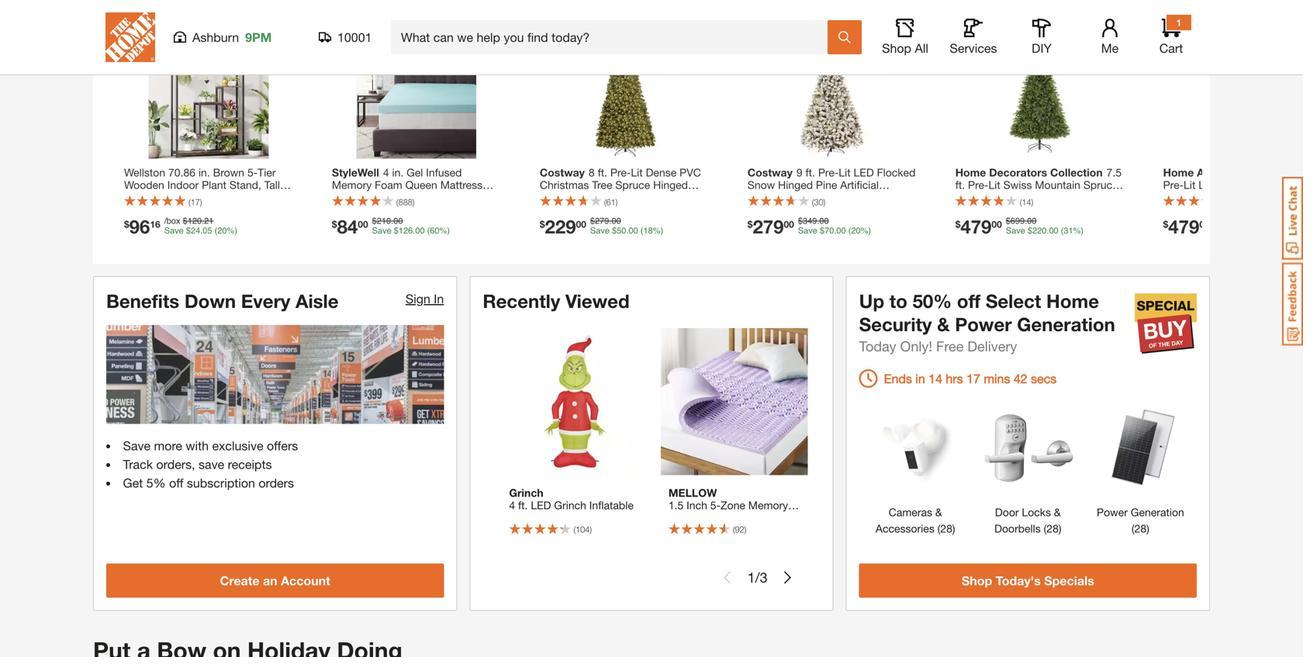 Task type: describe. For each thing, give the bounding box(es) containing it.
9 ft. pre-lit led flocked snow hinged pine artificial christmas tree with 550 white lights image
[[772, 39, 892, 159]]

00 left 349
[[784, 219, 794, 230]]

61
[[606, 197, 616, 207]]

( inside $ 84 00 $ 210 . 00 save $ 126 . 00 ( 60 %)
[[427, 226, 430, 235]]

) inside power generation ( 28 )
[[1147, 522, 1150, 535]]

home for home decorators collection
[[956, 166, 987, 179]]

42
[[1014, 371, 1028, 386]]

special buy logo image
[[1135, 292, 1197, 354]]

%) for 229
[[653, 226, 664, 235]]

orders
[[259, 476, 294, 490]]

pine
[[816, 178, 838, 191]]

free delivery
[[937, 338, 1018, 354]]

christmas inside 9 ft. pre-lit led flocked snow hinged pine artificial christmas tree with 550 white lights
[[748, 191, 797, 204]]

with inside the wellston 70.86 in. brown 5-tier wooden indoor plant stand, tall flower rack with 10-hook
[[188, 191, 208, 204]]

snow
[[748, 178, 775, 191]]

feedback link image
[[1283, 262, 1304, 346]]

479 for $ 479 00
[[1169, 215, 1200, 237]]

infusion,
[[740, 524, 781, 536]]

00 right 126
[[415, 226, 425, 235]]

( 92 )
[[733, 524, 747, 534]]

stylewell
[[332, 166, 379, 179]]

select
[[986, 290, 1042, 312]]

10-
[[211, 191, 227, 204]]

cart
[[1160, 41, 1184, 55]]

0 vertical spatial 17
[[191, 197, 200, 207]]

stand,
[[230, 178, 261, 191]]

save for 84
[[372, 226, 392, 235]]

home decorators collection
[[956, 166, 1103, 179]]

( 888 )
[[396, 197, 415, 207]]

) for ( 92 )
[[745, 524, 747, 534]]

( inside $ 279 00 $ 349 . 00 save $ 70 . 00 ( 20 %)
[[849, 226, 852, 235]]

flocked
[[877, 166, 916, 179]]

1 horizontal spatial 17
[[967, 371, 981, 386]]

sign in
[[406, 291, 444, 306]]

) for ( 104 )
[[590, 524, 592, 534]]

power inside power generation ( 28 )
[[1097, 506, 1128, 519]]

30
[[814, 197, 824, 207]]

track
[[123, 457, 153, 472]]

with inside the mellow 1.5 inch 5-zone memory foam mattress topper with lavender infusion, queen
[[669, 524, 689, 536]]

foam inside 4 in. gel infused memory foam queen mattress topper
[[375, 178, 403, 191]]

& inside cameras & accessories ( 28 )
[[936, 506, 943, 519]]

costway for 229
[[540, 166, 585, 179]]

home for home accents holiday
[[1164, 166, 1194, 179]]

ashburn 9pm
[[192, 30, 272, 45]]

. left 31 at the top
[[1047, 226, 1049, 235]]

00 right 349
[[820, 216, 829, 226]]

4 inside grinch 4 ft. led grinch inflatable
[[509, 499, 515, 512]]

inch
[[687, 499, 708, 512]]

power inside up to 50% off select home security & power generation today only! free delivery
[[955, 313, 1012, 335]]

artificial
[[841, 178, 879, 191]]

up
[[860, 290, 885, 312]]

led inside grinch 4 ft. led grinch inflatable
[[531, 499, 551, 512]]

recently viewed
[[483, 290, 630, 312]]

00 down the 61
[[612, 216, 621, 226]]

ft. inside grinch 4 ft. led grinch inflatable
[[518, 499, 528, 512]]

60
[[430, 226, 440, 235]]

pvc
[[680, 166, 701, 179]]

save for 479
[[1006, 226, 1026, 235]]

get
[[123, 476, 143, 490]]

8
[[589, 166, 595, 179]]

. right 349
[[834, 226, 837, 235]]

) for ( 28 )
[[1059, 522, 1062, 535]]

$ 479 00 $ 699 . 00 save $ 220 . 00 ( 31 %)
[[956, 215, 1084, 237]]

50%
[[913, 290, 952, 312]]

( inside power generation ( 28 )
[[1132, 522, 1135, 535]]

28 inside cameras & accessories ( 28 )
[[941, 522, 953, 535]]

memory inside 4 in. gel infused memory foam queen mattress topper
[[332, 178, 372, 191]]

indoor
[[167, 178, 199, 191]]

home decorators collection link
[[956, 166, 1125, 228]]

save inside $ 96 16 /box $ 120 . 21 save $ 24 . 05 ( 20 %)
[[164, 226, 184, 235]]

hrs
[[946, 371, 963, 386]]

wellston
[[124, 166, 165, 179]]

hook
[[227, 191, 253, 204]]

in
[[916, 371, 926, 386]]

05
[[203, 226, 212, 235]]

shop today's specials link
[[860, 564, 1197, 598]]

/
[[756, 569, 760, 586]]

sign
[[406, 291, 431, 306]]

What can we help you find today? search field
[[401, 21, 827, 54]]

topper for memory
[[332, 191, 366, 204]]

tier
[[258, 166, 276, 179]]

offers
[[267, 438, 298, 453]]

210
[[377, 216, 391, 226]]

an
[[263, 573, 278, 588]]

to
[[890, 290, 908, 312]]

1 horizontal spatial grinch
[[554, 499, 587, 512]]

mellow
[[669, 486, 717, 499]]

( 61 )
[[604, 197, 618, 207]]

0 vertical spatial 14
[[1022, 197, 1032, 207]]

inflatable
[[590, 499, 634, 512]]

aisle
[[296, 290, 339, 312]]

door locks & doorbells product image image
[[980, 400, 1077, 496]]

shop today's specials
[[962, 573, 1095, 588]]

every
[[241, 290, 291, 312]]

279 inside $ 229 00 $ 279 . 00 save $ 50 . 00 ( 18 %)
[[595, 216, 609, 226]]

$ 229 00 $ 279 . 00 save $ 50 . 00 ( 18 %)
[[540, 215, 664, 237]]

diy
[[1032, 41, 1052, 55]]

shop all
[[882, 41, 929, 55]]

9 ft. pre-lit led flocked snow hinged pine artificial christmas tree with 550 white lights
[[748, 166, 916, 216]]

1 / 3
[[748, 569, 768, 586]]

with inside 9 ft. pre-lit led flocked snow hinged pine artificial christmas tree with 550 white lights
[[824, 191, 844, 204]]

. right 24
[[202, 216, 204, 226]]

sign in link
[[406, 291, 444, 306]]

9pm
[[245, 30, 272, 45]]

. left the 50
[[609, 216, 612, 226]]

4 ft. led grinch inflatable image
[[502, 328, 649, 475]]

70.86
[[168, 166, 196, 179]]

220
[[1033, 226, 1047, 235]]

28 inside power generation ( 28 )
[[1135, 522, 1147, 535]]

479 for $ 479 00 $ 699 . 00 save $ 220 . 00 ( 31 %)
[[961, 215, 992, 237]]

00 right 220
[[1049, 226, 1059, 235]]

( 14 )
[[1020, 197, 1034, 207]]

this is the first slide image
[[721, 571, 734, 584]]

1 vertical spatial 1
[[748, 569, 756, 586]]

lit for 279
[[839, 166, 851, 179]]

00 right 70
[[837, 226, 846, 235]]

orders,
[[156, 457, 195, 472]]

white
[[868, 191, 896, 204]]

& inside 'door locks & doorbells'
[[1054, 506, 1061, 519]]

. left 21
[[200, 226, 203, 235]]

services
[[950, 41, 998, 55]]

foam inside the mellow 1.5 inch 5-zone memory foam mattress topper with lavender infusion, queen
[[669, 511, 696, 524]]

lavender
[[692, 524, 737, 536]]

) for ( 61 )
[[616, 197, 618, 207]]

12 ft. pre-lit led westwood slim fir artificial christmas tree with 1,200 warm white micro fairy lights image
[[1188, 39, 1304, 159]]

next slide image
[[782, 571, 794, 584]]

off inside up to 50% off select home security & power generation today only! free delivery
[[958, 290, 981, 312]]

8 ft. pre-lit dense pvc christmas tree spruce hinged with 880 led lights and stand
[[540, 166, 701, 204]]

) for ( 14 )
[[1032, 197, 1034, 207]]

lights inside "8 ft. pre-lit dense pvc christmas tree spruce hinged with 880 led lights and stand"
[[608, 191, 637, 204]]

pre- for 279
[[819, 166, 839, 179]]

( 30 )
[[812, 197, 826, 207]]

generation inside up to 50% off select home security & power generation today only! free delivery
[[1017, 313, 1116, 335]]

with inside "8 ft. pre-lit dense pvc christmas tree spruce hinged with 880 led lights and stand"
[[540, 191, 560, 204]]

ft. for 279
[[806, 166, 816, 179]]

mattress for infused
[[441, 178, 483, 191]]

dense
[[646, 166, 677, 179]]

229
[[545, 215, 576, 237]]

96
[[129, 215, 150, 237]]

4 in. gel infused memory foam queen mattress topper image
[[357, 39, 477, 159]]

( inside cameras & accessories ( 28 )
[[938, 522, 941, 535]]

126
[[399, 226, 413, 235]]

brown
[[213, 166, 244, 179]]

down
[[185, 290, 236, 312]]

queen inside the mellow 1.5 inch 5-zone memory foam mattress topper with lavender infusion, queen
[[669, 536, 701, 549]]

. left 126
[[391, 216, 394, 226]]

create an account button
[[106, 564, 444, 598]]

00 right the 50
[[629, 226, 638, 235]]

stand
[[662, 191, 690, 204]]

( inside $ 96 16 /box $ 120 . 21 save $ 24 . 05 ( 20 %)
[[215, 226, 217, 235]]

led inside 9 ft. pre-lit led flocked snow hinged pine artificial christmas tree with 550 white lights
[[854, 166, 874, 179]]

) inside cameras & accessories ( 28 )
[[953, 522, 956, 535]]

hinged inside "8 ft. pre-lit dense pvc christmas tree spruce hinged with 880 led lights and stand"
[[653, 178, 688, 191]]

cameras
[[889, 506, 933, 519]]

00 inside "$ 479 00"
[[1200, 219, 1210, 230]]

$ 84 00 $ 210 . 00 save $ 126 . 00 ( 60 %)
[[332, 215, 450, 237]]

00 left 699
[[992, 219, 1002, 230]]



Task type: locate. For each thing, give the bounding box(es) containing it.
1 vertical spatial generation
[[1131, 506, 1185, 519]]

ft. for 229
[[598, 166, 608, 179]]

save
[[199, 457, 224, 472]]

in.
[[199, 166, 210, 179], [392, 166, 404, 179]]

1 vertical spatial mattress
[[699, 511, 742, 524]]

lights inside 9 ft. pre-lit led flocked snow hinged pine artificial christmas tree with 550 white lights
[[748, 203, 777, 216]]

) for ( 17 )
[[200, 197, 202, 207]]

0 horizontal spatial lights
[[608, 191, 637, 204]]

mattress right gel
[[441, 178, 483, 191]]

0 vertical spatial 5-
[[247, 166, 258, 179]]

tall
[[264, 178, 280, 191]]

0 vertical spatial memory
[[332, 178, 372, 191]]

queen inside 4 in. gel infused memory foam queen mattress topper
[[406, 178, 438, 191]]

and
[[640, 191, 659, 204]]

1 horizontal spatial power
[[1097, 506, 1128, 519]]

in. inside 4 in. gel infused memory foam queen mattress topper
[[392, 166, 404, 179]]

0 horizontal spatial 17
[[191, 197, 200, 207]]

0 horizontal spatial power
[[955, 313, 1012, 335]]

zone
[[721, 499, 746, 512]]

550
[[847, 191, 865, 204]]

off inside save more with exclusive offers track orders, save receipts get 5% off subscription orders
[[169, 476, 183, 490]]

off right 50%
[[958, 290, 981, 312]]

1 horizontal spatial ft.
[[598, 166, 608, 179]]

10001 button
[[319, 29, 372, 45]]

ends in 14 hrs 17 mins 42 secs
[[884, 371, 1057, 386]]

0 horizontal spatial tree
[[592, 178, 613, 191]]

led inside "8 ft. pre-lit dense pvc christmas tree spruce hinged with 880 led lights and stand"
[[584, 191, 605, 204]]

christmas down 9
[[748, 191, 797, 204]]

)
[[200, 197, 202, 207], [413, 197, 415, 207], [616, 197, 618, 207], [824, 197, 826, 207], [1032, 197, 1034, 207], [953, 522, 956, 535], [1059, 522, 1062, 535], [1147, 522, 1150, 535], [590, 524, 592, 534], [745, 524, 747, 534]]

1 in. from the left
[[199, 166, 210, 179]]

pre- inside 9 ft. pre-lit led flocked snow hinged pine artificial christmas tree with 550 white lights
[[819, 166, 839, 179]]

0 horizontal spatial home
[[956, 166, 987, 179]]

next arrow image
[[1191, 0, 1203, 15]]

2 %) from the left
[[440, 226, 450, 235]]

17 up 120
[[191, 197, 200, 207]]

%) inside $ 229 00 $ 279 . 00 save $ 50 . 00 ( 18 %)
[[653, 226, 664, 235]]

21
[[204, 216, 214, 226]]

1 vertical spatial queen
[[669, 536, 701, 549]]

1 horizontal spatial lights
[[748, 203, 777, 216]]

$ 279 00 $ 349 . 00 save $ 70 . 00 ( 20 %)
[[748, 215, 871, 237]]

00
[[394, 216, 403, 226], [612, 216, 621, 226], [820, 216, 829, 226], [1028, 216, 1037, 226], [358, 219, 368, 230], [576, 219, 587, 230], [784, 219, 794, 230], [992, 219, 1002, 230], [1200, 219, 1210, 230], [415, 226, 425, 235], [629, 226, 638, 235], [837, 226, 846, 235], [1049, 226, 1059, 235]]

/box
[[164, 216, 180, 226]]

home left decorators on the top right
[[956, 166, 987, 179]]

0 horizontal spatial 28
[[941, 522, 953, 535]]

92
[[735, 524, 745, 534]]

subscription
[[187, 476, 255, 490]]

generation down power generation product image
[[1131, 506, 1185, 519]]

3 %) from the left
[[653, 226, 664, 235]]

mattress up ( 92 )
[[699, 511, 742, 524]]

led left inflatable
[[531, 499, 551, 512]]

lit inside "8 ft. pre-lit dense pvc christmas tree spruce hinged with 880 led lights and stand"
[[631, 166, 643, 179]]

00 right 699
[[1028, 216, 1037, 226]]

2 479 from the left
[[1169, 215, 1200, 237]]

in. right 70.86
[[199, 166, 210, 179]]

decorators
[[990, 166, 1048, 179]]

me button
[[1086, 19, 1135, 56]]

1 vertical spatial topper
[[745, 511, 778, 524]]

2 horizontal spatial home
[[1164, 166, 1194, 179]]

00 left 210
[[358, 219, 368, 230]]

28
[[941, 522, 953, 535], [1047, 522, 1059, 535], [1135, 522, 1147, 535]]

) for ( 888 )
[[413, 197, 415, 207]]

1 pre- from the left
[[611, 166, 631, 179]]

&
[[937, 313, 950, 335], [936, 506, 943, 519], [1054, 506, 1061, 519]]

0 horizontal spatial ft.
[[518, 499, 528, 512]]

$ inside "$ 479 00"
[[1164, 219, 1169, 230]]

1 horizontal spatial queen
[[669, 536, 701, 549]]

today only!
[[860, 338, 933, 354]]

3 28 from the left
[[1135, 522, 1147, 535]]

0 horizontal spatial 20
[[217, 226, 227, 235]]

mattress inside 4 in. gel infused memory foam queen mattress topper
[[441, 178, 483, 191]]

off
[[958, 290, 981, 312], [169, 476, 183, 490]]

off down the orders,
[[169, 476, 183, 490]]

1 horizontal spatial led
[[584, 191, 605, 204]]

0 horizontal spatial 279
[[595, 216, 609, 226]]

save inside $ 84 00 $ 210 . 00 save $ 126 . 00 ( 60 %)
[[372, 226, 392, 235]]

pre- right the 8
[[611, 166, 631, 179]]

0 vertical spatial led
[[854, 166, 874, 179]]

save inside $ 279 00 $ 349 . 00 save $ 70 . 00 ( 20 %)
[[798, 226, 818, 235]]

queen down 1.5 at the right
[[669, 536, 701, 549]]

1 vertical spatial 17
[[967, 371, 981, 386]]

costway left 9
[[748, 166, 793, 179]]

0 horizontal spatial lit
[[631, 166, 643, 179]]

& up ( 28 ) in the right bottom of the page
[[1054, 506, 1061, 519]]

home right select
[[1047, 290, 1100, 312]]

( 104 )
[[574, 524, 592, 534]]

%) inside $ 96 16 /box $ 120 . 21 save $ 24 . 05 ( 20 %)
[[227, 226, 237, 235]]

1 horizontal spatial tree
[[800, 191, 821, 204]]

5- left tall
[[247, 166, 258, 179]]

costway up the 880
[[540, 166, 585, 179]]

14 up 699
[[1022, 197, 1032, 207]]

1 horizontal spatial costway
[[748, 166, 793, 179]]

1 horizontal spatial generation
[[1131, 506, 1185, 519]]

2 horizontal spatial ft.
[[806, 166, 816, 179]]

tree up 349
[[800, 191, 821, 204]]

power
[[955, 313, 1012, 335], [1097, 506, 1128, 519]]

2 hinged from the left
[[778, 178, 813, 191]]

holiday
[[1243, 166, 1282, 179]]

1 horizontal spatial christmas
[[748, 191, 797, 204]]

hinged inside 9 ft. pre-lit led flocked snow hinged pine artificial christmas tree with 550 white lights
[[778, 178, 813, 191]]

1 horizontal spatial home
[[1047, 290, 1100, 312]]

tree inside 9 ft. pre-lit led flocked snow hinged pine artificial christmas tree with 550 white lights
[[800, 191, 821, 204]]

lit left the dense
[[631, 166, 643, 179]]

14 right 'in'
[[929, 371, 943, 386]]

save left 220
[[1006, 226, 1026, 235]]

accessories
[[876, 522, 935, 535]]

1 horizontal spatial 1
[[1177, 17, 1182, 28]]

create an account
[[220, 573, 330, 588]]

1 horizontal spatial 4
[[509, 499, 515, 512]]

) for ( 30 )
[[824, 197, 826, 207]]

home
[[956, 166, 987, 179], [1164, 166, 1194, 179], [1047, 290, 1100, 312]]

topper inside the mellow 1.5 inch 5-zone memory foam mattress topper with lavender infusion, queen
[[745, 511, 778, 524]]

pre- for 229
[[611, 166, 631, 179]]

. left 18
[[627, 226, 629, 235]]

power up "free delivery" at the bottom of the page
[[955, 313, 1012, 335]]

memory
[[332, 178, 372, 191], [749, 499, 789, 512]]

2 vertical spatial led
[[531, 499, 551, 512]]

lit inside 9 ft. pre-lit led flocked snow hinged pine artificial christmas tree with 550 white lights
[[839, 166, 851, 179]]

%) right 05
[[227, 226, 237, 235]]

14
[[1022, 197, 1032, 207], [929, 371, 943, 386]]

. left 70
[[817, 216, 820, 226]]

1 vertical spatial led
[[584, 191, 605, 204]]

00 down the 880
[[576, 219, 587, 230]]

foam
[[375, 178, 403, 191], [669, 511, 696, 524]]

mattress for 5-
[[699, 511, 742, 524]]

2 pre- from the left
[[819, 166, 839, 179]]

7.5 ft. pre-lit swiss mountain spruce artificial christmas tree with twinkly app controlled rgb lights image
[[980, 39, 1100, 159]]

0 horizontal spatial 1
[[748, 569, 756, 586]]

topper inside 4 in. gel infused memory foam queen mattress topper
[[332, 191, 366, 204]]

9
[[797, 166, 803, 179]]

topper down stylewell
[[332, 191, 366, 204]]

save inside save more with exclusive offers track orders, save receipts get 5% off subscription orders
[[123, 438, 151, 453]]

plant
[[202, 178, 227, 191]]

pre- inside "8 ft. pre-lit dense pvc christmas tree spruce hinged with 880 led lights and stand"
[[611, 166, 631, 179]]

. left 220
[[1025, 216, 1028, 226]]

cart 1
[[1160, 17, 1184, 55]]

1 horizontal spatial in.
[[392, 166, 404, 179]]

shop all button
[[881, 19, 930, 56]]

24
[[191, 226, 200, 235]]

5- right inch
[[711, 499, 721, 512]]

0 horizontal spatial led
[[531, 499, 551, 512]]

%) inside $ 84 00 $ 210 . 00 save $ 126 . 00 ( 60 %)
[[440, 226, 450, 235]]

led left the 61
[[584, 191, 605, 204]]

1 horizontal spatial memory
[[749, 499, 789, 512]]

5- inside the wellston 70.86 in. brown 5-tier wooden indoor plant stand, tall flower rack with 10-hook
[[247, 166, 258, 179]]

mins
[[984, 371, 1011, 386]]

mellow 1.5 inch 5-zone memory foam mattress topper with lavender infusion, queen
[[669, 486, 789, 549]]

topper for zone
[[745, 511, 778, 524]]

cameras & accessories product image image
[[868, 400, 964, 496]]

power generation product image image
[[1093, 400, 1189, 496]]

0 vertical spatial queen
[[406, 178, 438, 191]]

( inside $ 479 00 $ 699 . 00 save $ 220 . 00 ( 31 %)
[[1061, 226, 1064, 235]]

1.5 inch 5-zone memory foam mattress topper with lavender infusion, queen image
[[661, 328, 808, 475]]

0 horizontal spatial costway
[[540, 166, 585, 179]]

2 lit from the left
[[839, 166, 851, 179]]

1 horizontal spatial foam
[[669, 511, 696, 524]]

ft. inside "8 ft. pre-lit dense pvc christmas tree spruce hinged with 880 led lights and stand"
[[598, 166, 608, 179]]

5-
[[247, 166, 258, 179], [711, 499, 721, 512]]

in
[[434, 291, 444, 306]]

flower
[[124, 191, 157, 204]]

%) inside $ 479 00 $ 699 . 00 save $ 220 . 00 ( 31 %)
[[1074, 226, 1084, 235]]

1 horizontal spatial 14
[[1022, 197, 1032, 207]]

lit right pine
[[839, 166, 851, 179]]

generation
[[1017, 313, 1116, 335], [1131, 506, 1185, 519]]

0 vertical spatial topper
[[332, 191, 366, 204]]

0 vertical spatial foam
[[375, 178, 403, 191]]

20
[[217, 226, 227, 235], [852, 226, 861, 235]]

lights left and
[[608, 191, 637, 204]]

generation down select
[[1017, 313, 1116, 335]]

0 horizontal spatial generation
[[1017, 313, 1116, 335]]

save for 279
[[798, 226, 818, 235]]

0 vertical spatial 4
[[383, 166, 389, 179]]

with inside save more with exclusive offers track orders, save receipts get 5% off subscription orders
[[186, 438, 209, 453]]

doorbells
[[995, 522, 1041, 535]]

ends
[[884, 371, 912, 386]]

1 horizontal spatial 279
[[753, 215, 784, 237]]

%) inside $ 279 00 $ 349 . 00 save $ 70 . 00 ( 20 %)
[[861, 226, 871, 235]]

more
[[154, 438, 182, 453]]

power generation ( 28 )
[[1097, 506, 1185, 535]]

479
[[961, 215, 992, 237], [1169, 215, 1200, 237]]

topper up '92'
[[745, 511, 778, 524]]

0 horizontal spatial 5-
[[247, 166, 258, 179]]

0 vertical spatial 1
[[1177, 17, 1182, 28]]

& down 50%
[[937, 313, 950, 335]]

live chat image
[[1283, 177, 1304, 260]]

0 vertical spatial power
[[955, 313, 1012, 335]]

save left the 50
[[590, 226, 610, 235]]

in. inside the wellston 70.86 in. brown 5-tier wooden indoor plant stand, tall flower rack with 10-hook
[[199, 166, 210, 179]]

2 28 from the left
[[1047, 522, 1059, 535]]

0 horizontal spatial pre-
[[611, 166, 631, 179]]

home inside up to 50% off select home security & power generation today only! free delivery
[[1047, 290, 1100, 312]]

1 vertical spatial memory
[[749, 499, 789, 512]]

tree inside "8 ft. pre-lit dense pvc christmas tree spruce hinged with 880 led lights and stand"
[[592, 178, 613, 191]]

shop
[[882, 41, 912, 55]]

home accents holiday
[[1164, 166, 1282, 179]]

1 horizontal spatial topper
[[745, 511, 778, 524]]

1 horizontal spatial 479
[[1169, 215, 1200, 237]]

479 left 699
[[961, 215, 992, 237]]

tree up ( 61 )
[[592, 178, 613, 191]]

699
[[1011, 216, 1025, 226]]

50
[[617, 226, 627, 235]]

save left 126
[[372, 226, 392, 235]]

%) for 84
[[440, 226, 450, 235]]

0 horizontal spatial mattress
[[441, 178, 483, 191]]

0 vertical spatial off
[[958, 290, 981, 312]]

17 right 'hrs'
[[967, 371, 981, 386]]

save for 229
[[590, 226, 610, 235]]

1 horizontal spatial lit
[[839, 166, 851, 179]]

1 28 from the left
[[941, 522, 953, 535]]

save right 16
[[164, 226, 184, 235]]

wellston 70.86 in. brown 5-tier wooden indoor plant stand, tall flower rack with 10-hook link
[[124, 166, 293, 204]]

0 horizontal spatial grinch
[[509, 486, 544, 499]]

20 inside $ 96 16 /box $ 120 . 21 save $ 24 . 05 ( 20 %)
[[217, 226, 227, 235]]

4 %) from the left
[[861, 226, 871, 235]]

& right cameras
[[936, 506, 943, 519]]

in. left gel
[[392, 166, 404, 179]]

0 horizontal spatial hinged
[[653, 178, 688, 191]]

queen up 888
[[406, 178, 438, 191]]

0 horizontal spatial in.
[[199, 166, 210, 179]]

security
[[860, 313, 932, 335]]

1 vertical spatial power
[[1097, 506, 1128, 519]]

2 horizontal spatial led
[[854, 166, 874, 179]]

the home depot logo image
[[106, 12, 155, 62]]

0 vertical spatial generation
[[1017, 313, 1116, 335]]

1 horizontal spatial off
[[958, 290, 981, 312]]

memory up 84
[[332, 178, 372, 191]]

account
[[281, 573, 330, 588]]

save up track on the bottom
[[123, 438, 151, 453]]

2 in. from the left
[[392, 166, 404, 179]]

8 ft. pre-lit dense pvc christmas tree spruce hinged with 880 led lights and stand image
[[565, 39, 685, 159]]

0 vertical spatial mattress
[[441, 178, 483, 191]]

generation inside power generation ( 28 )
[[1131, 506, 1185, 519]]

00 right 210
[[394, 216, 403, 226]]

save left 70
[[798, 226, 818, 235]]

20 inside $ 279 00 $ 349 . 00 save $ 70 . 00 ( 20 %)
[[852, 226, 861, 235]]

pre- right 9
[[819, 166, 839, 179]]

1 horizontal spatial 28
[[1047, 522, 1059, 535]]

%)
[[227, 226, 237, 235], [440, 226, 450, 235], [653, 226, 664, 235], [861, 226, 871, 235], [1074, 226, 1084, 235]]

4 in. gel infused memory foam queen mattress topper
[[332, 166, 483, 204]]

$ 479 00
[[1164, 215, 1210, 237]]

cameras & accessories ( 28 )
[[876, 506, 956, 535]]

christmas inside "8 ft. pre-lit dense pvc christmas tree spruce hinged with 880 led lights and stand"
[[540, 178, 589, 191]]

%) for 279
[[861, 226, 871, 235]]

recently
[[483, 290, 561, 312]]

1 horizontal spatial pre-
[[819, 166, 839, 179]]

door
[[996, 506, 1019, 519]]

1 hinged from the left
[[653, 178, 688, 191]]

%) right 126
[[440, 226, 450, 235]]

20 right 70
[[852, 226, 861, 235]]

grinch 4 ft. led grinch inflatable
[[509, 486, 634, 512]]

0 horizontal spatial queen
[[406, 178, 438, 191]]

17
[[191, 197, 200, 207], [967, 371, 981, 386]]

1 vertical spatial 14
[[929, 371, 943, 386]]

wellston 70.86 in. brown 5-tier wooden indoor plant stand, tall flower rack with 10-hook
[[124, 166, 280, 204]]

0 horizontal spatial christmas
[[540, 178, 589, 191]]

led
[[854, 166, 874, 179], [584, 191, 605, 204], [531, 499, 551, 512]]

hinged right spruce
[[653, 178, 688, 191]]

up to 50% off select home security & power generation today only! free delivery
[[860, 290, 1116, 354]]

diy button
[[1017, 19, 1067, 56]]

0 horizontal spatial 479
[[961, 215, 992, 237]]

save inside $ 479 00 $ 699 . 00 save $ 220 . 00 ( 31 %)
[[1006, 226, 1026, 235]]

home left accents on the right of the page
[[1164, 166, 1194, 179]]

479 down accents on the right of the page
[[1169, 215, 1200, 237]]

1 inside cart 1
[[1177, 17, 1182, 28]]

1 479 from the left
[[961, 215, 992, 237]]

2 horizontal spatial 28
[[1135, 522, 1147, 535]]

1 costway from the left
[[540, 166, 585, 179]]

279 down ( 61 )
[[595, 216, 609, 226]]

home accents holiday link
[[1164, 166, 1304, 216]]

me
[[1102, 41, 1119, 55]]

mattress inside the mellow 1.5 inch 5-zone memory foam mattress topper with lavender infusion, queen
[[699, 511, 742, 524]]

lights down snow
[[748, 203, 777, 216]]

0 horizontal spatial off
[[169, 476, 183, 490]]

memory inside the mellow 1.5 inch 5-zone memory foam mattress topper with lavender infusion, queen
[[749, 499, 789, 512]]

20 right 05
[[217, 226, 227, 235]]

exclusive
[[212, 438, 263, 453]]

5 %) from the left
[[1074, 226, 1084, 235]]

1 20 from the left
[[217, 226, 227, 235]]

1 horizontal spatial hinged
[[778, 178, 813, 191]]

hinged up ( 30 )
[[778, 178, 813, 191]]

. left 60
[[413, 226, 415, 235]]

led up 550
[[854, 166, 874, 179]]

4 inside 4 in. gel infused memory foam queen mattress topper
[[383, 166, 389, 179]]

70
[[825, 226, 834, 235]]

1 up cart
[[1177, 17, 1182, 28]]

1 left 3
[[748, 569, 756, 586]]

%) for 479
[[1074, 226, 1084, 235]]

84
[[337, 215, 358, 237]]

grinch
[[509, 486, 544, 499], [554, 499, 587, 512]]

%) down 550
[[861, 226, 871, 235]]

0 horizontal spatial 4
[[383, 166, 389, 179]]

costway for 279
[[748, 166, 793, 179]]

2 costway from the left
[[748, 166, 793, 179]]

1 lit from the left
[[631, 166, 643, 179]]

1 vertical spatial 4
[[509, 499, 515, 512]]

5- inside the mellow 1.5 inch 5-zone memory foam mattress topper with lavender infusion, queen
[[711, 499, 721, 512]]

sign in card banner image
[[106, 325, 444, 424]]

1 horizontal spatial 20
[[852, 226, 861, 235]]

1 vertical spatial 5-
[[711, 499, 721, 512]]

save inside $ 229 00 $ 279 . 00 save $ 50 . 00 ( 18 %)
[[590, 226, 610, 235]]

00 down home accents holiday link
[[1200, 219, 1210, 230]]

1 horizontal spatial 5-
[[711, 499, 721, 512]]

1 vertical spatial off
[[169, 476, 183, 490]]

gel
[[407, 166, 423, 179]]

christmas up 229
[[540, 178, 589, 191]]

0 horizontal spatial memory
[[332, 178, 372, 191]]

1 %) from the left
[[227, 226, 237, 235]]

2 20 from the left
[[852, 226, 861, 235]]

wellston 70.86 in. brown 5-tier wooden indoor plant stand, tall flower rack with 10-hook image
[[149, 39, 269, 159]]

infused
[[426, 166, 462, 179]]

%) right 220
[[1074, 226, 1084, 235]]

& inside up to 50% off select home security & power generation today only! free delivery
[[937, 313, 950, 335]]

foam down "mellow"
[[669, 511, 696, 524]]

279 left 349
[[753, 215, 784, 237]]

%) down and
[[653, 226, 664, 235]]

foam up ( 888 )
[[375, 178, 403, 191]]

memory up infusion,
[[749, 499, 789, 512]]

0 horizontal spatial foam
[[375, 178, 403, 191]]

lit
[[631, 166, 643, 179], [839, 166, 851, 179]]

spruce
[[616, 178, 650, 191]]

1 vertical spatial foam
[[669, 511, 696, 524]]

ft. inside 9 ft. pre-lit led flocked snow hinged pine artificial christmas tree with 550 white lights
[[806, 166, 816, 179]]

( inside $ 229 00 $ 279 . 00 save $ 50 . 00 ( 18 %)
[[641, 226, 644, 235]]

lit for 229
[[631, 166, 643, 179]]

accents
[[1197, 166, 1240, 179]]

0 horizontal spatial topper
[[332, 191, 366, 204]]

1 horizontal spatial mattress
[[699, 511, 742, 524]]

0 horizontal spatial 14
[[929, 371, 943, 386]]

power down power generation product image
[[1097, 506, 1128, 519]]

lights
[[608, 191, 637, 204], [748, 203, 777, 216]]



Task type: vqa. For each thing, say whether or not it's contained in the screenshot.
the Raised Garden Beds associated with Raised Garden Beds Link to the top
no



